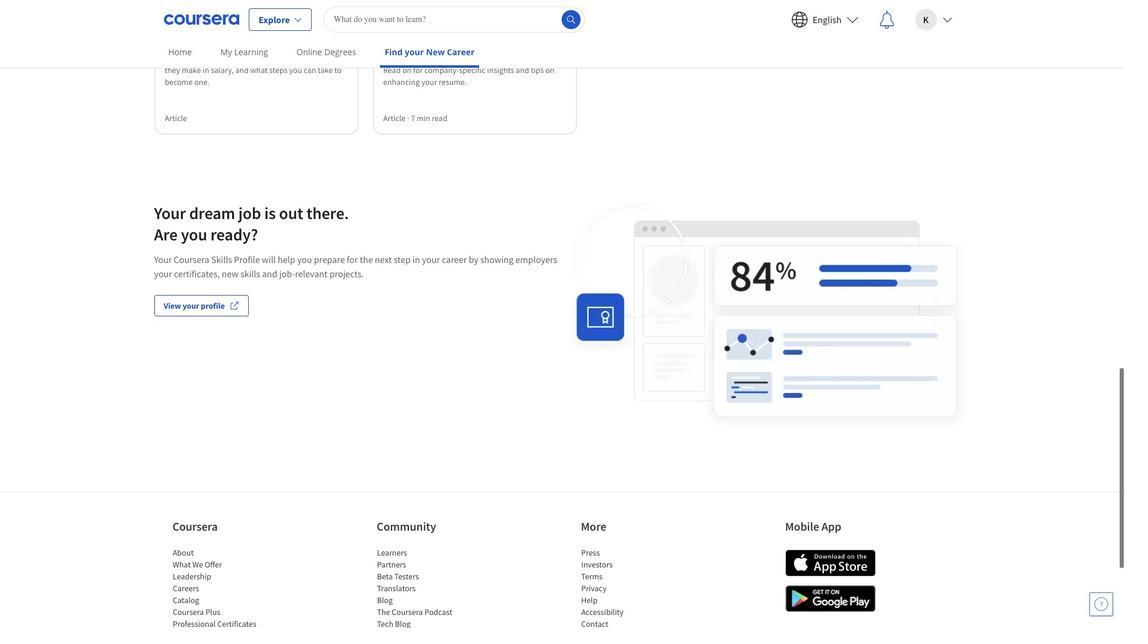Task type: vqa. For each thing, say whether or not it's contained in the screenshot.


Task type: describe. For each thing, give the bounding box(es) containing it.
find your new career
[[385, 46, 475, 58]]

projects.
[[330, 268, 364, 279]]

press
[[581, 548, 600, 558]]

is,
[[300, 53, 307, 63]]

careers link
[[173, 583, 199, 594]]

what inside the what is an it technician? how to become one
[[165, 15, 186, 27]]

level
[[512, 15, 533, 27]]

how
[[309, 53, 324, 63]]

to inside how to find + prepare for entry-level help desk jobs in 2023
[[404, 15, 412, 27]]

next
[[375, 253, 392, 265]]

·
[[407, 113, 409, 123]]

technician
[[261, 53, 298, 63]]

1 vertical spatial what
[[250, 64, 268, 75]]

by
[[469, 253, 478, 265]]

how inside the what is an it technician? how to become one
[[267, 15, 285, 27]]

explore button
[[249, 8, 312, 31]]

accessibility
[[581, 607, 623, 618]]

get it on google play image
[[785, 586, 876, 612]]

in inside 'your coursera skills profile will help you prepare for the next step in your career by showing employers your certificates, new skills and job-relevant projects.'
[[413, 253, 420, 265]]

translators link
[[377, 583, 415, 594]]

article for article · 7 min read
[[383, 113, 406, 123]]

step
[[394, 253, 411, 265]]

article · 7 min read
[[383, 113, 448, 123]]

beta
[[377, 571, 393, 582]]

1 on from the left
[[402, 64, 411, 75]]

one
[[165, 29, 181, 41]]

dream
[[189, 202, 235, 224]]

help inside how to find + prepare for entry-level help desk jobs in 2023
[[535, 15, 554, 27]]

accessibility link
[[581, 607, 623, 618]]

role
[[218, 53, 232, 63]]

entry-
[[464, 53, 485, 63]]

company-
[[425, 64, 459, 75]]

list for community
[[377, 547, 478, 628]]

read
[[432, 113, 448, 123]]

help center image
[[1094, 597, 1109, 612]]

there.
[[307, 202, 349, 224]]

your for your coursera skills profile will help you prepare for the next step in your career by showing employers your certificates, new skills and job-relevant projects.
[[154, 253, 172, 265]]

partners
[[377, 560, 406, 570]]

my
[[220, 46, 232, 58]]

beta testers link
[[377, 571, 419, 582]]

find inside find your new career link
[[385, 46, 403, 58]]

my learning link
[[216, 39, 273, 65]]

skills
[[211, 253, 232, 265]]

how to find + prepare for entry-level help desk jobs in 2023
[[383, 15, 554, 41]]

tips
[[531, 64, 544, 75]]

careers
[[173, 583, 199, 594]]

app
[[822, 519, 842, 534]]

how to find + prepare for entry-level help desk jobs in 2023 link
[[383, 14, 566, 42]]

new
[[222, 268, 239, 279]]

7
[[411, 113, 415, 123]]

explore
[[259, 13, 290, 25]]

elevate
[[383, 53, 409, 63]]

leadership link
[[173, 571, 211, 582]]

blog
[[377, 595, 392, 606]]

catalog
[[173, 595, 199, 606]]

learn what the role of an it technician is, how much they make in salary, and what steps you can take to become one.
[[165, 53, 345, 87]]

job
[[238, 202, 261, 224]]

coursera up about link
[[173, 519, 218, 534]]

plus
[[205, 607, 220, 618]]

download on the app store image
[[785, 550, 876, 577]]

level
[[485, 53, 501, 63]]

desk
[[383, 29, 403, 41]]

coursera inside about what we offer leadership careers catalog coursera plus
[[173, 607, 204, 618]]

is
[[264, 202, 276, 224]]

partners link
[[377, 560, 406, 570]]

salary,
[[211, 64, 234, 75]]

blog link
[[377, 595, 392, 606]]

list for coursera
[[173, 547, 273, 628]]

english button
[[782, 0, 868, 38]]

learn
[[165, 53, 184, 63]]

you inside 'your coursera skills profile will help you prepare for the next step in your career by showing employers your certificates, new skills and job-relevant projects.'
[[297, 253, 312, 265]]

what inside about what we offer leadership careers catalog coursera plus
[[173, 560, 190, 570]]

much
[[326, 53, 345, 63]]

online
[[297, 46, 322, 58]]

learners
[[377, 548, 407, 558]]

online degrees
[[297, 46, 356, 58]]

+
[[433, 15, 438, 27]]

about what we offer leadership careers catalog coursera plus
[[173, 548, 222, 618]]

are
[[154, 224, 178, 245]]

help inside 'your coursera skills profile will help you prepare for the next step in your career by showing employers your certificates, new skills and job-relevant projects.'
[[278, 253, 295, 265]]

0 horizontal spatial what
[[186, 53, 203, 63]]

technician?
[[217, 15, 265, 27]]

degrees
[[324, 46, 356, 58]]

learners partners beta testers translators blog the coursera podcast
[[377, 548, 452, 618]]

view your profile button
[[154, 295, 249, 316]]

entry-
[[487, 15, 512, 27]]

k
[[923, 13, 929, 25]]

ready?
[[211, 224, 258, 245]]

will
[[262, 253, 276, 265]]

search
[[428, 53, 450, 63]]

privacy
[[581, 583, 606, 594]]

find your new career link
[[380, 39, 479, 68]]

your left career
[[422, 253, 440, 265]]

mobile app
[[785, 519, 842, 534]]



Task type: locate. For each thing, give the bounding box(es) containing it.
terms
[[581, 571, 602, 582]]

0 vertical spatial find
[[414, 15, 432, 27]]

it right is
[[208, 15, 216, 27]]

in right step
[[413, 253, 420, 265]]

1 list item from the left
[[173, 618, 273, 628]]

and inside 'your coursera skills profile will help you prepare for the next step in your career by showing employers your certificates, new skills and job-relevant projects.'
[[262, 268, 277, 279]]

and inside learn what the role of an it technician is, how much they make in salary, and what steps you can take to become one.
[[235, 64, 249, 75]]

how up desk
[[383, 15, 402, 27]]

your down 'jobs'
[[405, 46, 424, 58]]

job-
[[279, 268, 295, 279]]

it inside learn what the role of an it technician is, how much they make in salary, and what steps you can take to become one.
[[252, 53, 259, 63]]

2 list item from the left
[[377, 618, 478, 628]]

specific
[[459, 64, 486, 75]]

coursera image
[[164, 10, 239, 29]]

your for your dream job is out there. are you ready?
[[154, 202, 186, 224]]

1 vertical spatial your
[[154, 253, 172, 265]]

0 horizontal spatial list item
[[173, 618, 273, 628]]

your down company-
[[421, 76, 437, 87]]

investors link
[[581, 560, 613, 570]]

0 horizontal spatial list
[[173, 547, 273, 628]]

career
[[442, 253, 467, 265]]

how inside how to find + prepare for entry-level help desk jobs in 2023
[[383, 15, 402, 27]]

of
[[233, 53, 240, 63]]

steps
[[269, 64, 288, 75]]

2 horizontal spatial and
[[516, 64, 529, 75]]

to
[[287, 15, 295, 27], [404, 15, 412, 27], [334, 64, 342, 75]]

0 horizontal spatial in
[[203, 64, 209, 75]]

1 horizontal spatial help
[[581, 595, 597, 606]]

to left become
[[287, 15, 295, 27]]

coursera down catalog
[[173, 607, 204, 618]]

in
[[426, 29, 433, 41], [203, 64, 209, 75], [413, 253, 420, 265]]

the left next
[[360, 253, 373, 265]]

become
[[165, 76, 193, 87]]

list item for community
[[377, 618, 478, 628]]

the
[[377, 607, 390, 618]]

0 vertical spatial in
[[426, 29, 433, 41]]

how
[[267, 15, 285, 27], [383, 15, 402, 27]]

list containing learners
[[377, 547, 478, 628]]

an inside the what is an it technician? how to become one
[[196, 15, 206, 27]]

how right technician?
[[267, 15, 285, 27]]

help inside press investors terms privacy help accessibility
[[581, 595, 597, 606]]

2 horizontal spatial list item
[[581, 618, 682, 628]]

new
[[426, 46, 445, 58]]

what
[[186, 53, 203, 63], [250, 64, 268, 75]]

enhancing
[[383, 76, 420, 87]]

coursera plus link
[[173, 607, 220, 618]]

coursera inside learners partners beta testers translators blog the coursera podcast
[[392, 607, 423, 618]]

0 vertical spatial what
[[165, 15, 186, 27]]

about link
[[173, 548, 193, 558]]

and down will on the left of page
[[262, 268, 277, 279]]

become
[[297, 15, 330, 27]]

k button
[[906, 0, 962, 38]]

0 horizontal spatial find
[[385, 46, 403, 58]]

1 horizontal spatial on
[[546, 64, 555, 75]]

can
[[304, 64, 316, 75]]

your coursera skills profile will help you prepare for the next step in your career by showing employers your certificates, new skills and job-relevant projects.
[[154, 253, 557, 279]]

what we offer link
[[173, 560, 222, 570]]

1 vertical spatial in
[[203, 64, 209, 75]]

translators
[[377, 583, 415, 594]]

an
[[196, 15, 206, 27], [242, 53, 251, 63]]

1 vertical spatial the
[[360, 253, 373, 265]]

your up view
[[154, 268, 172, 279]]

on down "jobs."
[[546, 64, 555, 75]]

an inside learn what the role of an it technician is, how much they make in salary, and what steps you can take to become one.
[[242, 53, 251, 63]]

help up job- at the top of the page
[[278, 253, 295, 265]]

resume.
[[439, 76, 467, 87]]

terms link
[[581, 571, 602, 582]]

it inside the what is an it technician? how to become one
[[208, 15, 216, 27]]

1 vertical spatial help
[[278, 253, 295, 265]]

the coursera podcast link
[[377, 607, 452, 618]]

article left ·
[[383, 113, 406, 123]]

it right of
[[252, 53, 259, 63]]

list for more
[[581, 547, 682, 628]]

your inside find your new career link
[[405, 46, 424, 58]]

help
[[503, 53, 518, 63], [278, 253, 295, 265]]

0 vertical spatial the
[[205, 53, 217, 63]]

None search field
[[324, 6, 585, 32]]

your inside view your profile button
[[183, 300, 199, 311]]

out
[[279, 202, 303, 224]]

1 vertical spatial help
[[581, 595, 597, 606]]

relevant
[[295, 268, 328, 279]]

1 horizontal spatial find
[[414, 15, 432, 27]]

and inside elevate your search for entry-level help desk jobs. read on for company-specific insights and tips on enhancing your resume.
[[516, 64, 529, 75]]

press link
[[581, 548, 600, 558]]

we
[[192, 560, 203, 570]]

1 horizontal spatial and
[[262, 268, 277, 279]]

2 vertical spatial in
[[413, 253, 420, 265]]

what up the one
[[165, 15, 186, 27]]

find
[[414, 15, 432, 27], [385, 46, 403, 58]]

the left role
[[205, 53, 217, 63]]

the inside 'your coursera skills profile will help you prepare for the next step in your career by showing employers your certificates, new skills and job-relevant projects.'
[[360, 253, 373, 265]]

is
[[187, 15, 194, 27]]

1 list from the left
[[173, 547, 273, 628]]

What do you want to learn? text field
[[324, 6, 585, 32]]

you right are
[[181, 224, 207, 245]]

on up enhancing
[[402, 64, 411, 75]]

0 horizontal spatial to
[[287, 15, 295, 27]]

2 vertical spatial you
[[297, 253, 312, 265]]

1 how from the left
[[267, 15, 285, 27]]

1 article from the left
[[165, 113, 187, 123]]

what down learning
[[250, 64, 268, 75]]

your left new
[[410, 53, 426, 63]]

your inside the 'your dream job is out there. are you ready?'
[[154, 202, 186, 224]]

an right is
[[196, 15, 206, 27]]

home link
[[164, 39, 197, 65]]

0 vertical spatial what
[[186, 53, 203, 63]]

3 list from the left
[[581, 547, 682, 628]]

skills
[[240, 268, 260, 279]]

list containing press
[[581, 547, 682, 628]]

your dream job is out there. are you ready?
[[154, 202, 349, 245]]

you inside the 'your dream job is out there. are you ready?'
[[181, 224, 207, 245]]

list item for more
[[581, 618, 682, 628]]

0 vertical spatial your
[[154, 202, 186, 224]]

in inside learn what the role of an it technician is, how much they make in salary, and what steps you can take to become one.
[[203, 64, 209, 75]]

and down of
[[235, 64, 249, 75]]

1 horizontal spatial article
[[383, 113, 406, 123]]

and for how
[[235, 64, 249, 75]]

profile
[[234, 253, 260, 265]]

1 horizontal spatial an
[[242, 53, 251, 63]]

certificates,
[[174, 268, 220, 279]]

and for for
[[516, 64, 529, 75]]

2 on from the left
[[546, 64, 555, 75]]

2 how from the left
[[383, 15, 402, 27]]

for inside how to find + prepare for entry-level help desk jobs in 2023
[[474, 15, 485, 27]]

to up 'jobs'
[[404, 15, 412, 27]]

help up insights
[[503, 53, 518, 63]]

1 vertical spatial find
[[385, 46, 403, 58]]

jobs.
[[538, 53, 554, 63]]

you down is,
[[289, 64, 302, 75]]

leadership
[[173, 571, 211, 582]]

2 horizontal spatial list
[[581, 547, 682, 628]]

list item down accessibility link
[[581, 618, 682, 628]]

what up make
[[186, 53, 203, 63]]

you inside learn what the role of an it technician is, how much they make in salary, and what steps you can take to become one.
[[289, 64, 302, 75]]

take
[[318, 64, 333, 75]]

1 horizontal spatial list
[[377, 547, 478, 628]]

and
[[235, 64, 249, 75], [516, 64, 529, 75], [262, 268, 277, 279]]

an right of
[[242, 53, 251, 63]]

what
[[165, 15, 186, 27], [173, 560, 190, 570]]

employers
[[516, 253, 557, 265]]

2 horizontal spatial in
[[426, 29, 433, 41]]

list item for coursera
[[173, 618, 273, 628]]

learners link
[[377, 548, 407, 558]]

0 horizontal spatial it
[[208, 15, 216, 27]]

0 vertical spatial it
[[208, 15, 216, 27]]

for inside 'your coursera skills profile will help you prepare for the next step in your career by showing employers your certificates, new skills and job-relevant projects.'
[[347, 253, 358, 265]]

what is an it technician? how to become one link
[[165, 14, 348, 42]]

list
[[173, 547, 273, 628], [377, 547, 478, 628], [581, 547, 682, 628]]

article for article
[[165, 113, 187, 123]]

prepare
[[440, 15, 472, 27]]

1 horizontal spatial help
[[503, 53, 518, 63]]

1 horizontal spatial list item
[[377, 618, 478, 628]]

1 horizontal spatial in
[[413, 253, 420, 265]]

list item down plus
[[173, 618, 273, 628]]

your right view
[[183, 300, 199, 311]]

0 horizontal spatial help
[[535, 15, 554, 27]]

learning
[[234, 46, 268, 58]]

2 list from the left
[[377, 547, 478, 628]]

profile
[[201, 300, 225, 311]]

help down privacy link
[[581, 595, 597, 606]]

article down become
[[165, 113, 187, 123]]

0 horizontal spatial how
[[267, 15, 285, 27]]

0 horizontal spatial help
[[278, 253, 295, 265]]

your inside 'your coursera skills profile will help you prepare for the next step in your career by showing employers your certificates, new skills and job-relevant projects.'
[[154, 253, 172, 265]]

0 vertical spatial you
[[289, 64, 302, 75]]

1 horizontal spatial how
[[383, 15, 402, 27]]

to inside learn what the role of an it technician is, how much they make in salary, and what steps you can take to become one.
[[334, 64, 342, 75]]

2 horizontal spatial to
[[404, 15, 412, 27]]

1 vertical spatial an
[[242, 53, 251, 63]]

list item
[[173, 618, 273, 628], [377, 618, 478, 628], [581, 618, 682, 628]]

in up one.
[[203, 64, 209, 75]]

my learning
[[220, 46, 268, 58]]

in right 'jobs'
[[426, 29, 433, 41]]

to inside the what is an it technician? how to become one
[[287, 15, 295, 27]]

0 vertical spatial help
[[535, 15, 554, 27]]

home
[[168, 46, 192, 58]]

1 horizontal spatial what
[[250, 64, 268, 75]]

0 horizontal spatial the
[[205, 53, 217, 63]]

0 horizontal spatial article
[[165, 113, 187, 123]]

find down desk
[[385, 46, 403, 58]]

2 your from the top
[[154, 253, 172, 265]]

investors
[[581, 560, 613, 570]]

the inside learn what the role of an it technician is, how much they make in salary, and what steps you can take to become one.
[[205, 53, 217, 63]]

view
[[164, 300, 181, 311]]

elevate your search for entry-level help desk jobs. read on for company-specific insights and tips on enhancing your resume.
[[383, 53, 555, 87]]

coursera right the
[[392, 607, 423, 618]]

what is an it technician? how to become one
[[165, 15, 330, 41]]

help inside elevate your search for entry-level help desk jobs. read on for company-specific insights and tips on enhancing your resume.
[[503, 53, 518, 63]]

you up relevant at the left top of page
[[297, 253, 312, 265]]

catalog link
[[173, 595, 199, 606]]

3 list item from the left
[[581, 618, 682, 628]]

coursera inside 'your coursera skills profile will help you prepare for the next step in your career by showing employers your certificates, new skills and job-relevant projects.'
[[174, 253, 209, 265]]

help right level
[[535, 15, 554, 27]]

1 vertical spatial you
[[181, 224, 207, 245]]

testers
[[394, 571, 419, 582]]

list containing about
[[173, 547, 273, 628]]

1 horizontal spatial the
[[360, 253, 373, 265]]

0 horizontal spatial an
[[196, 15, 206, 27]]

find inside how to find + prepare for entry-level help desk jobs in 2023
[[414, 15, 432, 27]]

0 horizontal spatial on
[[402, 64, 411, 75]]

jobs
[[405, 29, 424, 41]]

to down much
[[334, 64, 342, 75]]

in inside how to find + prepare for entry-level help desk jobs in 2023
[[426, 29, 433, 41]]

2 article from the left
[[383, 113, 406, 123]]

press investors terms privacy help accessibility
[[581, 548, 623, 618]]

1 your from the top
[[154, 202, 186, 224]]

and down desk
[[516, 64, 529, 75]]

graphic of the learner profile page image
[[563, 202, 971, 434]]

what down about on the left of page
[[173, 560, 190, 570]]

your left "dream"
[[154, 202, 186, 224]]

0 vertical spatial help
[[503, 53, 518, 63]]

they
[[165, 64, 180, 75]]

offer
[[204, 560, 222, 570]]

find left + at the top left
[[414, 15, 432, 27]]

your down are
[[154, 253, 172, 265]]

0 horizontal spatial and
[[235, 64, 249, 75]]

insights
[[487, 64, 514, 75]]

0 vertical spatial an
[[196, 15, 206, 27]]

coursera up certificates,
[[174, 253, 209, 265]]

list item down podcast
[[377, 618, 478, 628]]

more
[[581, 519, 607, 534]]

1 horizontal spatial it
[[252, 53, 259, 63]]

1 horizontal spatial to
[[334, 64, 342, 75]]

one.
[[194, 76, 210, 87]]

online degrees link
[[292, 39, 361, 65]]

1 vertical spatial it
[[252, 53, 259, 63]]

2023
[[435, 29, 454, 41]]

1 vertical spatial what
[[173, 560, 190, 570]]



